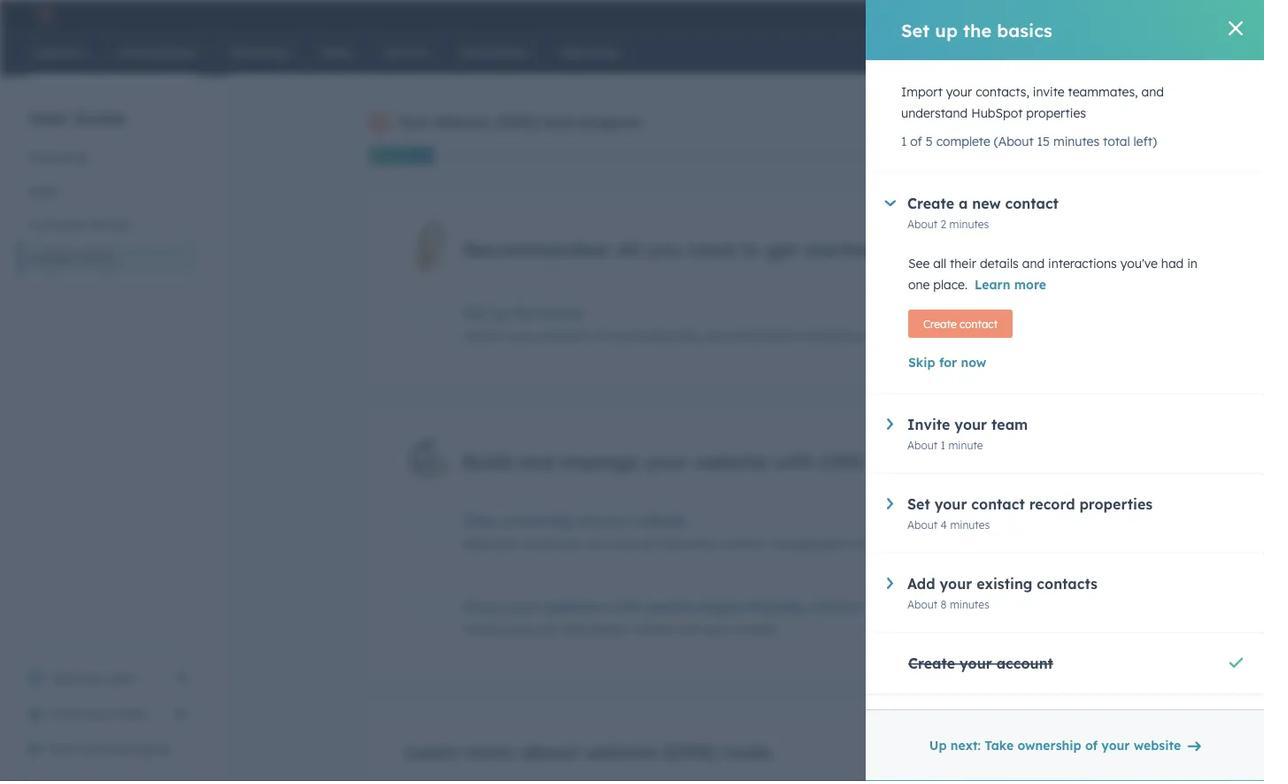 Task type: describe. For each thing, give the bounding box(es) containing it.
your website (cms) tools progress
[[397, 113, 641, 131]]

their
[[950, 256, 976, 271]]

complete
[[936, 134, 990, 149]]

your inside invite your team "button"
[[87, 706, 113, 722]]

ruby anderson image
[[1141, 6, 1157, 22]]

about inside add your existing contacts about 8 minutes
[[907, 598, 938, 611]]

set your contact record properties about 4 minutes
[[907, 496, 1153, 532]]

2 vertical spatial tools
[[725, 740, 771, 764]]

start for start overview demo
[[50, 742, 79, 757]]

minutes inside set your contact record properties about 4 minutes
[[950, 518, 990, 532]]

user guide views element
[[18, 76, 198, 275]]

you've
[[1120, 256, 1158, 271]]

search image
[[1227, 46, 1239, 58]]

1 horizontal spatial website
[[434, 113, 491, 131]]

grow your audience with search engine-friendly content publish your site and attract visitors with your content
[[463, 598, 863, 638]]

basics for set up the basics
[[997, 19, 1052, 41]]

website (cms)
[[28, 251, 114, 266]]

skip for now
[[908, 355, 986, 370]]

learn more
[[975, 277, 1046, 293]]

25
[[1032, 536, 1044, 550]]

about inside set your contact record properties about 4 minutes
[[907, 518, 938, 532]]

caret image
[[887, 419, 893, 430]]

website inside button
[[28, 251, 75, 266]]

up for set up the basics
[[935, 19, 958, 41]]

grow
[[463, 598, 500, 616]]

your inside the invite your team about 1 minute
[[955, 416, 987, 434]]

2 vertical spatial content
[[734, 622, 778, 638]]

place.
[[933, 277, 968, 293]]

set for set up the basics
[[901, 19, 930, 41]]

invite your team about 1 minute
[[907, 416, 1028, 452]]

take ownership of your website build and customize your site with powerful content management tools
[[463, 513, 878, 552]]

(cms) inside website (cms) button
[[79, 251, 114, 266]]

2 horizontal spatial (cms)
[[662, 740, 719, 764]]

1 vertical spatial content
[[810, 598, 863, 616]]

create contact
[[923, 317, 998, 331]]

your inside add your existing contacts about 8 minutes
[[940, 575, 972, 593]]

caret image for create
[[885, 200, 896, 206]]

in
[[1187, 256, 1198, 271]]

hub
[[868, 450, 908, 474]]

site inside grow your audience with search engine-friendly content publish your site and attract visitors with your content
[[538, 622, 558, 638]]

invite for invite your team about 1 minute
[[907, 416, 950, 434]]

learn for learn more about website (cms) tools
[[405, 740, 460, 764]]

take inside button
[[985, 738, 1014, 754]]

(about
[[994, 134, 1034, 149]]

help button
[[1037, 0, 1067, 28]]

more for learn more about website (cms) tools
[[466, 740, 515, 764]]

management
[[767, 536, 846, 552]]

details
[[980, 256, 1019, 271]]

create a new contact about 2 minutes
[[907, 195, 1059, 231]]

with up attract
[[610, 598, 641, 616]]

4
[[941, 518, 947, 532]]

up next: take ownership of your website button
[[918, 729, 1212, 764]]

minutes inside create a new contact about 2 minutes
[[949, 217, 989, 231]]

2 link opens in a new window image from the top
[[175, 673, 188, 685]]

start tasks button
[[957, 305, 1086, 340]]

26
[[1032, 622, 1044, 636]]

0 horizontal spatial tools
[[541, 113, 575, 131]]

start overview demo
[[50, 742, 172, 757]]

a
[[959, 195, 968, 212]]

view your plan link
[[18, 661, 198, 697]]

calling icon image
[[970, 7, 986, 23]]

teammates, inside set up the basics import your contacts, invite teammates, and understand hubspot properties
[[630, 329, 700, 344]]

site inside the take ownership of your website build and customize your site with powerful content management tools
[[613, 536, 634, 552]]

demo
[[138, 742, 172, 757]]

view
[[50, 671, 78, 686]]

next:
[[951, 738, 981, 754]]

properties inside import your contacts, invite teammates, and understand hubspot properties
[[1026, 105, 1086, 121]]

about 25 minutes
[[998, 536, 1086, 550]]

search
[[645, 598, 692, 616]]

properties inside set up the basics import your contacts, invite teammates, and understand hubspot properties
[[854, 329, 914, 344]]

your inside up next: take ownership of your website button
[[1101, 738, 1130, 754]]

tools inside the take ownership of your website build and customize your site with powerful content management tools
[[849, 536, 878, 552]]

1 link opens in a new window image from the top
[[175, 668, 188, 690]]

marketing button
[[18, 141, 198, 174]]

5
[[926, 134, 933, 149]]

invite inside import your contacts, invite teammates, and understand hubspot properties
[[1033, 84, 1065, 100]]

skip
[[908, 355, 935, 370]]

need
[[688, 237, 735, 261]]

contacts
[[1037, 575, 1098, 593]]

content inside the take ownership of your website build and customize your site with powerful content management tools
[[719, 536, 764, 552]]

about inside create a new contact about 2 minutes
[[907, 217, 938, 231]]

one
[[908, 277, 930, 293]]

Search HubSpot search field
[[1015, 37, 1232, 67]]

search button
[[1218, 37, 1248, 67]]

understand inside set up the basics import your contacts, invite teammates, and understand hubspot properties
[[729, 329, 796, 344]]

set for set up the basics import your contacts, invite teammates, and understand hubspot properties
[[463, 305, 486, 322]]

publish
[[463, 622, 505, 638]]

settings link
[[1071, 5, 1093, 23]]

website (cms) button
[[18, 242, 198, 275]]

properties inside set your contact record properties about 4 minutes
[[1079, 496, 1153, 513]]

upgrade image
[[940, 8, 956, 23]]

build and manage your website with cms hub
[[463, 450, 908, 474]]

self made
[[1160, 7, 1215, 21]]

plan
[[111, 671, 136, 686]]

set for set your contact record properties about 4 minutes
[[907, 496, 930, 513]]

record
[[1029, 496, 1075, 513]]

your inside set your contact record properties about 4 minutes
[[935, 496, 967, 513]]

create for create a new contact about 2 minutes
[[907, 195, 954, 212]]

audience
[[541, 598, 606, 616]]

basics for set up the basics import your contacts, invite teammates, and understand hubspot properties
[[540, 305, 584, 322]]

overview
[[82, 742, 135, 757]]

user
[[28, 107, 69, 129]]

notifications image
[[1104, 8, 1120, 24]]

0 vertical spatial (cms)
[[495, 113, 536, 131]]

to
[[741, 237, 760, 261]]

the for set up the basics import your contacts, invite teammates, and understand hubspot properties
[[513, 305, 535, 322]]

had
[[1161, 256, 1184, 271]]

guide
[[74, 107, 126, 129]]

minutes right 26
[[1046, 622, 1086, 636]]

made
[[1184, 7, 1215, 21]]

2
[[941, 217, 946, 231]]

minute
[[948, 439, 983, 452]]

hubspot link
[[21, 4, 66, 25]]

set up the basics button
[[463, 305, 943, 322]]

take inside the take ownership of your website build and customize your site with powerful content management tools
[[463, 513, 496, 530]]

set up the basics dialog
[[866, 0, 1264, 782]]

team for invite your team
[[117, 706, 147, 722]]

cms
[[820, 450, 863, 474]]

for
[[939, 355, 957, 370]]

help image
[[1044, 8, 1060, 24]]

see all their details and interactions you've had in one place.
[[908, 256, 1198, 293]]

caret image for set
[[887, 498, 893, 510]]

notifications button
[[1097, 0, 1127, 28]]

account
[[996, 655, 1053, 673]]

more for learn more
[[1014, 277, 1046, 293]]

visitors
[[631, 622, 673, 638]]

new
[[972, 195, 1001, 212]]

hubspot inside import your contacts, invite teammates, and understand hubspot properties
[[971, 105, 1023, 121]]



Task type: locate. For each thing, give the bounding box(es) containing it.
0 horizontal spatial the
[[513, 305, 535, 322]]

of inside button
[[1085, 738, 1098, 754]]

the
[[963, 19, 992, 41], [513, 305, 535, 322]]

all
[[933, 256, 946, 271]]

1 horizontal spatial learn
[[975, 277, 1010, 293]]

start for start tasks
[[979, 314, 1010, 330]]

start inside "start overview demo" link
[[50, 742, 79, 757]]

create for create contact
[[923, 317, 957, 331]]

interactions
[[1048, 256, 1117, 271]]

1 vertical spatial up
[[490, 305, 508, 322]]

1 of 5 complete (about 15 minutes total left)
[[901, 134, 1157, 149]]

1 vertical spatial contact
[[960, 317, 998, 331]]

with inside the take ownership of your website build and customize your site with powerful content management tools
[[637, 536, 662, 552]]

customize
[[522, 536, 580, 552]]

0 horizontal spatial understand
[[729, 329, 796, 344]]

calling icon button
[[963, 2, 993, 26]]

contact inside create a new contact about 2 minutes
[[1005, 195, 1059, 212]]

0 vertical spatial tools
[[541, 113, 575, 131]]

you
[[647, 237, 682, 261]]

minutes
[[1053, 134, 1100, 149], [949, 217, 989, 231], [950, 518, 990, 532], [1046, 536, 1086, 550], [950, 598, 989, 611], [1046, 622, 1086, 636]]

0 horizontal spatial team
[[117, 706, 147, 722]]

self
[[1160, 7, 1181, 21]]

contact left record
[[971, 496, 1025, 513]]

2 build from the top
[[463, 536, 492, 552]]

0 vertical spatial set
[[901, 19, 930, 41]]

0 horizontal spatial more
[[466, 740, 515, 764]]

0 vertical spatial invite
[[1033, 84, 1065, 100]]

0 vertical spatial understand
[[901, 105, 968, 121]]

your
[[946, 84, 972, 100], [508, 329, 534, 344], [955, 416, 987, 434], [645, 450, 689, 474], [935, 496, 967, 513], [597, 513, 629, 530], [584, 536, 610, 552], [940, 575, 972, 593], [505, 598, 537, 616], [508, 622, 534, 638], [704, 622, 730, 638], [960, 655, 992, 673], [81, 671, 107, 686], [87, 706, 113, 722], [1101, 738, 1130, 754]]

15
[[1037, 134, 1050, 149]]

sales
[[28, 183, 59, 199]]

contact
[[1005, 195, 1059, 212], [960, 317, 998, 331], [971, 496, 1025, 513]]

create down 8
[[908, 655, 955, 673]]

and up learn more
[[1022, 256, 1045, 271]]

1 horizontal spatial the
[[963, 19, 992, 41]]

more inside button
[[1014, 277, 1046, 293]]

0 vertical spatial take
[[463, 513, 496, 530]]

started
[[804, 237, 873, 261]]

learn for learn more
[[975, 277, 1010, 293]]

teammates, inside import your contacts, invite teammates, and understand hubspot properties
[[1068, 84, 1138, 100]]

minutes down 0%
[[1046, 536, 1086, 550]]

minutes right 8
[[950, 598, 989, 611]]

0 vertical spatial ownership
[[501, 513, 574, 530]]

your inside view your plan link
[[81, 671, 107, 686]]

caret image left add on the right of the page
[[887, 578, 893, 589]]

0 horizontal spatial learn
[[405, 740, 460, 764]]

learn more about website (cms) tools
[[405, 740, 771, 764]]

team down the plan
[[117, 706, 147, 722]]

engine-
[[696, 598, 750, 616]]

invite inside set up the basics import your contacts, invite teammates, and understand hubspot properties
[[595, 329, 626, 344]]

your inside set up the basics import your contacts, invite teammates, and understand hubspot properties
[[508, 329, 534, 344]]

1 horizontal spatial take
[[985, 738, 1014, 754]]

the inside dialog
[[963, 19, 992, 41]]

1 horizontal spatial import
[[901, 84, 943, 100]]

view your plan
[[50, 671, 136, 686]]

invite your team button
[[18, 697, 198, 732]]

ownership inside the take ownership of your website build and customize your site with powerful content management tools
[[501, 513, 574, 530]]

set inside set your contact record properties about 4 minutes
[[907, 496, 930, 513]]

caret image for add
[[887, 578, 893, 589]]

1 vertical spatial the
[[513, 305, 535, 322]]

learn
[[975, 277, 1010, 293], [405, 740, 460, 764]]

your website (cms) tools progress progress bar
[[369, 147, 434, 165]]

and down set up the basics button
[[703, 329, 726, 344]]

1 inside the invite your team about 1 minute
[[941, 439, 945, 452]]

up for set up the basics import your contacts, invite teammates, and understand hubspot properties
[[490, 305, 508, 322]]

up left calling icon
[[935, 19, 958, 41]]

take ownership of your website button
[[463, 513, 943, 530]]

1 vertical spatial team
[[117, 706, 147, 722]]

and inside set up the basics import your contacts, invite teammates, and understand hubspot properties
[[703, 329, 726, 344]]

invite inside "button"
[[50, 706, 84, 722]]

caret image down hub
[[887, 498, 893, 510]]

contacts, inside set up the basics import your contacts, invite teammates, and understand hubspot properties
[[537, 329, 591, 344]]

1 horizontal spatial invite
[[907, 416, 950, 434]]

about left 26
[[998, 622, 1029, 636]]

the down the recommended:
[[513, 305, 535, 322]]

0 vertical spatial teammates,
[[1068, 84, 1138, 100]]

set up the basics
[[901, 19, 1052, 41]]

ownership up customize
[[501, 513, 574, 530]]

the right upgrade image
[[963, 19, 992, 41]]

1 vertical spatial build
[[463, 536, 492, 552]]

grow your audience with search engine-friendly content button
[[463, 598, 943, 616]]

invite right caret image
[[907, 416, 950, 434]]

contact inside set your contact record properties about 4 minutes
[[971, 496, 1025, 513]]

0 horizontal spatial site
[[538, 622, 558, 638]]

minutes right 15
[[1053, 134, 1100, 149]]

0 horizontal spatial invite
[[50, 706, 84, 722]]

invite down view
[[50, 706, 84, 722]]

import your contacts, invite teammates, and understand hubspot properties
[[901, 84, 1164, 121]]

teammates,
[[1068, 84, 1138, 100], [630, 329, 700, 344]]

0 horizontal spatial up
[[490, 305, 508, 322]]

and left customize
[[496, 536, 518, 552]]

1 left 5
[[901, 134, 907, 149]]

1 vertical spatial set
[[463, 305, 486, 322]]

caret image
[[885, 200, 896, 206], [887, 498, 893, 510], [887, 578, 893, 589]]

and inside the take ownership of your website build and customize your site with powerful content management tools
[[496, 536, 518, 552]]

manage
[[560, 450, 639, 474]]

hubspot up (about
[[971, 105, 1023, 121]]

ownership right the next:
[[1018, 738, 1081, 754]]

about
[[907, 217, 938, 231], [907, 439, 938, 452], [907, 518, 938, 532], [998, 536, 1029, 550], [907, 598, 938, 611], [998, 622, 1029, 636]]

ownership
[[501, 513, 574, 530], [1018, 738, 1081, 754]]

settings image
[[1074, 8, 1090, 23]]

of inside the take ownership of your website build and customize your site with powerful content management tools
[[578, 513, 592, 530]]

understand up 5
[[901, 105, 968, 121]]

1 vertical spatial hubspot
[[799, 329, 851, 344]]

total
[[1103, 134, 1130, 149]]

minutes down "a"
[[949, 217, 989, 231]]

1 vertical spatial caret image
[[887, 498, 893, 510]]

0 vertical spatial content
[[719, 536, 764, 552]]

get
[[766, 237, 798, 261]]

set inside set up the basics import your contacts, invite teammates, and understand hubspot properties
[[463, 305, 486, 322]]

start inside start tasks button
[[979, 314, 1010, 330]]

properties
[[1026, 105, 1086, 121], [854, 329, 914, 344], [1079, 496, 1153, 513]]

0 vertical spatial learn
[[975, 277, 1010, 293]]

1 horizontal spatial (cms)
[[495, 113, 536, 131]]

take right the next:
[[985, 738, 1014, 754]]

attract
[[588, 622, 628, 638]]

team for invite your team about 1 minute
[[991, 416, 1028, 434]]

2 horizontal spatial of
[[1085, 738, 1098, 754]]

website right "your"
[[434, 113, 491, 131]]

1 horizontal spatial basics
[[997, 19, 1052, 41]]

link opens in a new window image
[[175, 668, 188, 690], [175, 673, 188, 685]]

hubspot inside set up the basics import your contacts, invite teammates, and understand hubspot properties
[[799, 329, 851, 344]]

0 horizontal spatial start
[[50, 742, 79, 757]]

1 horizontal spatial more
[[1014, 277, 1046, 293]]

build
[[463, 450, 512, 474], [463, 536, 492, 552]]

about left 4
[[907, 518, 938, 532]]

up inside set up the basics import your contacts, invite teammates, and understand hubspot properties
[[490, 305, 508, 322]]

skip for now button
[[908, 352, 1222, 374]]

about
[[521, 740, 578, 764]]

1 left minute
[[941, 439, 945, 452]]

properties up 0%
[[1079, 496, 1153, 513]]

0 horizontal spatial website
[[28, 251, 75, 266]]

2 vertical spatial (cms)
[[662, 740, 719, 764]]

content down 'take ownership of your website' button at the bottom
[[719, 536, 764, 552]]

build inside the take ownership of your website build and customize your site with powerful content management tools
[[463, 536, 492, 552]]

about 26 minutes
[[998, 622, 1086, 636]]

0 horizontal spatial of
[[578, 513, 592, 530]]

1 vertical spatial tools
[[849, 536, 878, 552]]

1 vertical spatial start
[[50, 742, 79, 757]]

1 horizontal spatial 1
[[941, 439, 945, 452]]

up down the recommended:
[[490, 305, 508, 322]]

and down search hubspot search box
[[1142, 84, 1164, 100]]

left)
[[1134, 134, 1157, 149]]

0 vertical spatial of
[[910, 134, 922, 149]]

1 vertical spatial contacts,
[[537, 329, 591, 344]]

1 horizontal spatial ownership
[[1018, 738, 1081, 754]]

0 vertical spatial properties
[[1026, 105, 1086, 121]]

0 vertical spatial up
[[935, 19, 958, 41]]

0 vertical spatial start
[[979, 314, 1010, 330]]

user guide
[[28, 107, 126, 129]]

now
[[961, 355, 986, 370]]

contact up now
[[960, 317, 998, 331]]

your inside import your contacts, invite teammates, and understand hubspot properties
[[946, 84, 972, 100]]

0 vertical spatial website
[[434, 113, 491, 131]]

create inside create a new contact about 2 minutes
[[907, 195, 954, 212]]

hubspot image
[[32, 4, 53, 25]]

basics inside dialog
[[997, 19, 1052, 41]]

take up grow
[[463, 513, 496, 530]]

contact right new
[[1005, 195, 1059, 212]]

more left about
[[466, 740, 515, 764]]

create up 2
[[907, 195, 954, 212]]

minutes right 4
[[950, 518, 990, 532]]

see
[[908, 256, 930, 271]]

1 horizontal spatial hubspot
[[971, 105, 1023, 121]]

teammates, down search hubspot search box
[[1068, 84, 1138, 100]]

0%
[[1071, 514, 1086, 527]]

tasks
[[1013, 314, 1045, 330]]

about down add on the right of the page
[[907, 598, 938, 611]]

contacts, inside import your contacts, invite teammates, and understand hubspot properties
[[976, 84, 1029, 100]]

start
[[979, 314, 1010, 330], [50, 742, 79, 757]]

0 vertical spatial team
[[991, 416, 1028, 434]]

marketing
[[28, 150, 87, 165]]

up
[[935, 19, 958, 41], [490, 305, 508, 322]]

1 vertical spatial understand
[[729, 329, 796, 344]]

start left tasks
[[979, 314, 1010, 330]]

0 vertical spatial contacts,
[[976, 84, 1029, 100]]

understand
[[901, 105, 968, 121], [729, 329, 796, 344]]

caret image left "a"
[[885, 200, 896, 206]]

1 horizontal spatial understand
[[901, 105, 968, 121]]

0 horizontal spatial hubspot
[[799, 329, 851, 344]]

team down skip for now button
[[991, 416, 1028, 434]]

1 vertical spatial import
[[463, 329, 504, 344]]

recommended: all you need to get started
[[463, 237, 873, 261]]

site down "audience"
[[538, 622, 558, 638]]

0 vertical spatial contact
[[1005, 195, 1059, 212]]

about left 25
[[998, 536, 1029, 550]]

marketplaces image
[[1007, 8, 1023, 24]]

add your existing contacts about 8 minutes
[[907, 575, 1098, 611]]

and
[[1142, 84, 1164, 100], [1022, 256, 1045, 271], [703, 329, 726, 344], [517, 450, 554, 474], [496, 536, 518, 552], [562, 622, 584, 638]]

0 vertical spatial import
[[901, 84, 943, 100]]

customer service
[[28, 217, 131, 232]]

1
[[901, 134, 907, 149], [941, 439, 945, 452]]

0 vertical spatial build
[[463, 450, 512, 474]]

contacts,
[[976, 84, 1029, 100], [537, 329, 591, 344]]

0 horizontal spatial teammates,
[[630, 329, 700, 344]]

1 vertical spatial 1
[[941, 439, 945, 452]]

learn more button
[[975, 274, 1046, 296]]

1 horizontal spatial up
[[935, 19, 958, 41]]

teammates, down set up the basics button
[[630, 329, 700, 344]]

1 vertical spatial website
[[28, 251, 75, 266]]

and left manage
[[517, 450, 554, 474]]

0 vertical spatial hubspot
[[971, 105, 1023, 121]]

tools
[[541, 113, 575, 131], [849, 536, 878, 552], [725, 740, 771, 764]]

site left powerful
[[613, 536, 634, 552]]

0 horizontal spatial basics
[[540, 305, 584, 322]]

invite inside the invite your team about 1 minute
[[907, 416, 950, 434]]

1 vertical spatial take
[[985, 738, 1014, 754]]

1 horizontal spatial start
[[979, 314, 1010, 330]]

basics inside set up the basics import your contacts, invite teammates, and understand hubspot properties
[[540, 305, 584, 322]]

2 vertical spatial caret image
[[887, 578, 893, 589]]

2 vertical spatial of
[[1085, 738, 1098, 754]]

about left 2
[[907, 217, 938, 231]]

content down friendly
[[734, 622, 778, 638]]

create your account
[[908, 655, 1053, 673]]

hubspot down 'started'
[[799, 329, 851, 344]]

self made menu
[[935, 0, 1243, 28]]

2 vertical spatial properties
[[1079, 496, 1153, 513]]

add
[[907, 575, 935, 593]]

1 vertical spatial teammates,
[[630, 329, 700, 344]]

website inside the take ownership of your website build and customize your site with powerful content management tools
[[633, 513, 687, 530]]

all
[[617, 237, 641, 261]]

0 vertical spatial create
[[907, 195, 954, 212]]

up inside dialog
[[935, 19, 958, 41]]

and inside see all their details and interactions you've had in one place.
[[1022, 256, 1045, 271]]

more up tasks
[[1014, 277, 1046, 293]]

0 horizontal spatial ownership
[[501, 513, 574, 530]]

1 vertical spatial invite
[[50, 706, 84, 722]]

1 vertical spatial properties
[[854, 329, 914, 344]]

start tasks
[[979, 314, 1045, 330]]

1 horizontal spatial teammates,
[[1068, 84, 1138, 100]]

about left minute
[[907, 439, 938, 452]]

invite for invite your team
[[50, 706, 84, 722]]

create up skip for now on the right top of page
[[923, 317, 957, 331]]

minutes inside add your existing contacts about 8 minutes
[[950, 598, 989, 611]]

close image
[[1229, 21, 1243, 35]]

import inside set up the basics import your contacts, invite teammates, and understand hubspot properties
[[463, 329, 504, 344]]

with down 'grow your audience with search engine-friendly content' button
[[676, 622, 701, 638]]

0 vertical spatial basics
[[997, 19, 1052, 41]]

0 vertical spatial site
[[613, 536, 634, 552]]

the inside set up the basics import your contacts, invite teammates, and understand hubspot properties
[[513, 305, 535, 322]]

team inside the invite your team about 1 minute
[[991, 416, 1028, 434]]

create contact link
[[908, 310, 1013, 338]]

0 horizontal spatial import
[[463, 329, 504, 344]]

the for set up the basics
[[963, 19, 992, 41]]

import inside import your contacts, invite teammates, and understand hubspot properties
[[901, 84, 943, 100]]

1 horizontal spatial site
[[613, 536, 634, 552]]

2 vertical spatial set
[[907, 496, 930, 513]]

and down "audience"
[[562, 622, 584, 638]]

0 horizontal spatial contacts,
[[537, 329, 591, 344]]

create
[[907, 195, 954, 212], [923, 317, 957, 331], [908, 655, 955, 673]]

marketplaces button
[[996, 0, 1034, 28]]

customer
[[28, 217, 85, 232]]

understand down set up the basics button
[[729, 329, 796, 344]]

0 vertical spatial the
[[963, 19, 992, 41]]

start left overview
[[50, 742, 79, 757]]

understand inside import your contacts, invite teammates, and understand hubspot properties
[[901, 105, 968, 121]]

1 horizontal spatial team
[[991, 416, 1028, 434]]

0 horizontal spatial invite
[[595, 329, 626, 344]]

basics
[[997, 19, 1052, 41], [540, 305, 584, 322]]

1 vertical spatial invite
[[595, 329, 626, 344]]

1 vertical spatial create
[[923, 317, 957, 331]]

up next: take ownership of your website
[[929, 738, 1181, 754]]

contact inside create contact link
[[960, 317, 998, 331]]

with left powerful
[[637, 536, 662, 552]]

0 vertical spatial 1
[[901, 134, 907, 149]]

and inside import your contacts, invite teammates, and understand hubspot properties
[[1142, 84, 1164, 100]]

and inside grow your audience with search engine-friendly content publish your site and attract visitors with your content
[[562, 622, 584, 638]]

properties up 15
[[1026, 105, 1086, 121]]

1 horizontal spatial invite
[[1033, 84, 1065, 100]]

customer service button
[[18, 208, 198, 242]]

team inside "button"
[[117, 706, 147, 722]]

1 vertical spatial (cms)
[[79, 251, 114, 266]]

1 vertical spatial of
[[578, 513, 592, 530]]

1 vertical spatial basics
[[540, 305, 584, 322]]

ownership inside button
[[1018, 738, 1081, 754]]

content right friendly
[[810, 598, 863, 616]]

create for create your account
[[908, 655, 955, 673]]

1 vertical spatial learn
[[405, 740, 460, 764]]

invite
[[907, 416, 950, 434], [50, 706, 84, 722]]

with left cms
[[774, 450, 815, 474]]

1 build from the top
[[463, 450, 512, 474]]

self made button
[[1130, 0, 1241, 28]]

invite
[[1033, 84, 1065, 100], [595, 329, 626, 344]]

9%
[[1100, 147, 1122, 165]]

2 vertical spatial contact
[[971, 496, 1025, 513]]

properties up 'skip'
[[854, 329, 914, 344]]

website inside up next: take ownership of your website button
[[1134, 738, 1181, 754]]

0 horizontal spatial 1
[[901, 134, 907, 149]]

0 vertical spatial invite
[[907, 416, 950, 434]]

website down the customer in the top of the page
[[28, 251, 75, 266]]

about inside the invite your team about 1 minute
[[907, 439, 938, 452]]

0 horizontal spatial take
[[463, 513, 496, 530]]

learn inside learn more button
[[975, 277, 1010, 293]]



Task type: vqa. For each thing, say whether or not it's contained in the screenshot.
Oct to the middle
no



